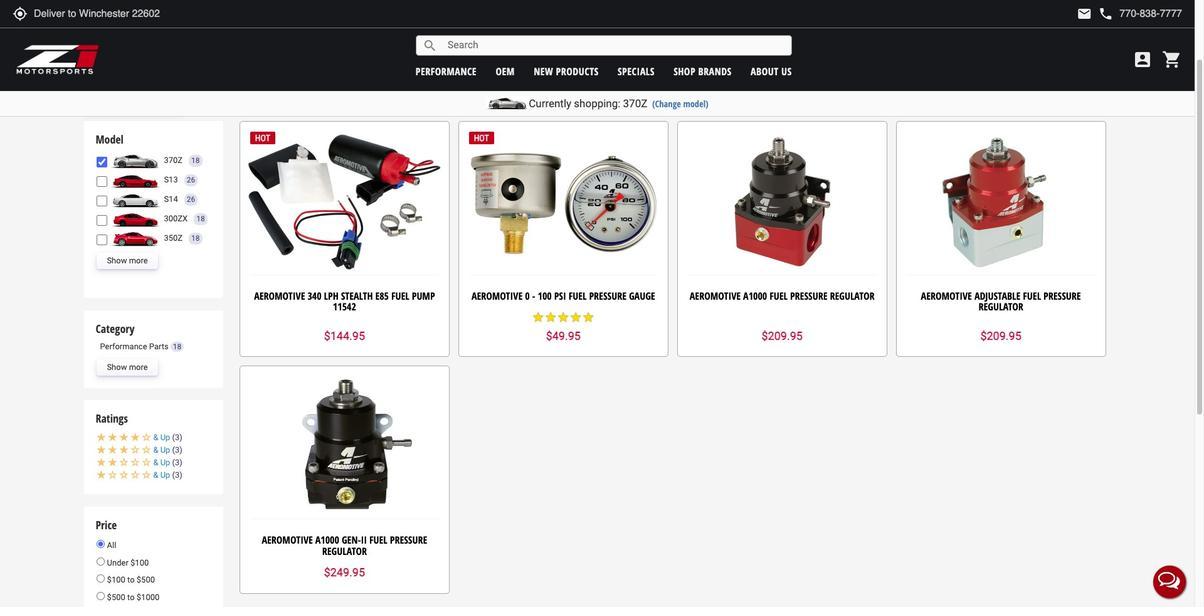 Task type: vqa. For each thing, say whether or not it's contained in the screenshot.


Task type: describe. For each thing, give the bounding box(es) containing it.
pump
[[412, 289, 435, 303]]

aeromotive for aeromotive 0 - 100 psi fuel pressure gauge
[[472, 289, 523, 303]]

oem
[[496, 64, 515, 78]]

mail link
[[1078, 6, 1093, 21]]

performance
[[416, 64, 477, 78]]

new
[[534, 64, 554, 78]]

parts
[[149, 342, 169, 352]]

3 & from the top
[[153, 458, 158, 468]]

1 horizontal spatial 370z
[[623, 97, 648, 110]]

stealth
[[341, 289, 373, 303]]

4 up from the top
[[160, 471, 170, 480]]

2 3 from the top
[[175, 446, 180, 455]]

z1 motorsports logo image
[[16, 44, 100, 75]]

a1000 for gen-
[[315, 534, 339, 547]]

2 up from the top
[[160, 446, 170, 455]]

show more for category
[[107, 363, 148, 372]]

1 star from the left
[[532, 311, 545, 324]]

3 & up 3 from the top
[[153, 458, 180, 468]]

0 horizontal spatial 370z
[[164, 155, 183, 165]]

mail
[[1078, 6, 1093, 21]]

gen-
[[342, 534, 361, 547]]

aeromotive adjustable fuel pressure regulator
[[922, 289, 1082, 314]]

category
[[96, 321, 135, 336]]

aeromotive 0 - 100 psi fuel pressure gauge
[[472, 289, 656, 303]]

aeromotive a1000 gen-ii fuel pressure regulator
[[262, 534, 427, 558]]

aeromotive for aeromotive 340 lph stealth e85 fuel pump 11542
[[254, 289, 305, 303]]

s14
[[164, 194, 178, 204]]

ii
[[361, 534, 367, 547]]

mail phone
[[1078, 6, 1114, 21]]

5 star from the left
[[583, 311, 595, 324]]

more for model
[[129, 256, 148, 265]]

brands
[[699, 64, 732, 78]]

e85
[[376, 289, 389, 303]]

$249.95
[[324, 566, 365, 579]]

currently shopping: 370z (change model)
[[529, 97, 709, 110]]

performance link
[[416, 64, 477, 78]]

under  $100
[[105, 558, 149, 568]]

fuel inside aeromotive 340 lph stealth e85 fuel pump 11542
[[392, 289, 410, 303]]

2 & from the top
[[153, 446, 158, 455]]

$1000
[[137, 593, 160, 602]]

aeromotive 340 lph stealth e85 fuel pump 11542
[[254, 289, 435, 314]]

$209.95 for adjustable
[[981, 329, 1022, 342]]

11542
[[333, 300, 356, 314]]

oem link
[[496, 64, 515, 78]]

4 & from the top
[[153, 471, 158, 480]]

$209.95 for a1000
[[762, 329, 803, 342]]

shop brands
[[674, 64, 732, 78]]

aeromotive for aeromotive a1000 fuel pressure regulator
[[690, 289, 741, 303]]

18 for 350z
[[191, 234, 200, 243]]

shopping_cart link
[[1160, 50, 1183, 70]]

under
[[107, 558, 129, 568]]

aeromotive products
[[84, 52, 270, 83]]

lph
[[324, 289, 339, 303]]

all
[[105, 541, 116, 551]]

fuel inside "aeromotive adjustable fuel pressure regulator"
[[1024, 289, 1042, 303]]

shopping:
[[574, 97, 621, 110]]

regulator for aeromotive adjustable fuel pressure regulator
[[979, 300, 1024, 314]]

shop brands link
[[674, 64, 732, 78]]

nissan 300zx z32 1990 1991 1992 1993 1994 1995 1996 vg30dett vg30de twin turbo non turbo z1 motorsports image
[[111, 211, 161, 227]]

0 vertical spatial $500
[[137, 576, 155, 585]]

18 inside category performance parts 18
[[173, 343, 182, 352]]

aeromotive for aeromotive products
[[84, 52, 188, 83]]

-
[[532, 289, 536, 303]]

1 horizontal spatial $100
[[131, 558, 149, 568]]

category performance parts 18
[[96, 321, 182, 352]]

phone
[[1099, 6, 1114, 21]]

1 & up 3 from the top
[[153, 433, 180, 443]]

nissan 240sx silvia zenki kouki s14 1995 1996 1997 1998 1999 ka24de ka24det sr20det rb26dett z1 motorsports image
[[111, 191, 161, 208]]

2 & up 3 from the top
[[153, 446, 180, 455]]

to for $100
[[127, 576, 135, 585]]

(change model) link
[[653, 98, 709, 110]]

4 star from the left
[[570, 311, 583, 324]]

pressure inside aeromotive a1000 gen-ii fuel pressure regulator
[[390, 534, 427, 547]]

26 for s13
[[187, 175, 195, 184]]

search
[[423, 38, 438, 53]]

350z
[[164, 233, 183, 243]]

a1000 for fuel
[[744, 289, 768, 303]]

account_box
[[1133, 50, 1153, 70]]

pressure inside "aeromotive adjustable fuel pressure regulator"
[[1044, 289, 1082, 303]]

300zx
[[164, 214, 188, 223]]



Task type: locate. For each thing, give the bounding box(es) containing it.
2 show from the top
[[107, 363, 127, 372]]

show down the performance
[[107, 363, 127, 372]]

about
[[751, 64, 779, 78]]

1 vertical spatial $500
[[107, 593, 125, 602]]

about us link
[[751, 64, 792, 78]]

specials link
[[618, 64, 655, 78]]

star star star star star $49.95
[[532, 311, 595, 342]]

$209.95 down "aeromotive a1000 fuel pressure regulator"
[[762, 329, 803, 342]]

aeromotive for aeromotive a1000 gen-ii fuel pressure regulator
[[262, 534, 313, 547]]

0 vertical spatial more
[[129, 256, 148, 265]]

0 vertical spatial 370z
[[623, 97, 648, 110]]

show more button for model
[[97, 253, 158, 269]]

0 horizontal spatial $209.95
[[762, 329, 803, 342]]

shopping_cart
[[1163, 50, 1183, 70]]

show more
[[107, 256, 148, 265], [107, 363, 148, 372]]

aeromotive inside aeromotive 340 lph stealth e85 fuel pump 11542
[[254, 289, 305, 303]]

show for category
[[107, 363, 127, 372]]

aeromotive
[[84, 24, 124, 36], [84, 52, 188, 83], [254, 289, 305, 303], [472, 289, 523, 303], [690, 289, 741, 303], [922, 289, 973, 303], [262, 534, 313, 547]]

shop
[[674, 64, 696, 78]]

1 up from the top
[[160, 433, 170, 443]]

1 vertical spatial a1000
[[315, 534, 339, 547]]

18 right 350z
[[191, 234, 200, 243]]

nissan 350z z33 2003 2004 2005 2006 2007 2008 2009 vq35de 3.5l revup rev up vq35hr nismo z1 motorsports image
[[111, 230, 161, 247]]

0 vertical spatial show more
[[107, 256, 148, 265]]

0
[[525, 289, 530, 303]]

account_box link
[[1130, 50, 1157, 70]]

1 $209.95 from the left
[[762, 329, 803, 342]]

aeromotive link
[[84, 24, 124, 36]]

18 right 300zx
[[197, 214, 205, 223]]

18 right the "parts"
[[173, 343, 182, 352]]

show more down the performance
[[107, 363, 148, 372]]

None radio
[[97, 592, 105, 601]]

$500 to $1000
[[105, 593, 160, 602]]

ratings
[[96, 411, 128, 426]]

aeromotive a1000 fuel pressure regulator
[[690, 289, 875, 303]]

0 vertical spatial 26
[[187, 175, 195, 184]]

show more button down nissan 350z z33 2003 2004 2005 2006 2007 2008 2009 vq35de 3.5l revup rev up vq35hr nismo z1 motorsports image
[[97, 253, 158, 269]]

0 vertical spatial a1000
[[744, 289, 768, 303]]

show more button
[[97, 253, 158, 269], [97, 360, 158, 376]]

2 star from the left
[[545, 311, 557, 324]]

$100 up the $100 to $500
[[131, 558, 149, 568]]

2 more from the top
[[129, 363, 148, 372]]

2 to from the top
[[127, 593, 135, 602]]

$500 up $1000
[[137, 576, 155, 585]]

new products link
[[534, 64, 599, 78]]

2 show more from the top
[[107, 363, 148, 372]]

$500 down the $100 to $500
[[107, 593, 125, 602]]

price
[[96, 517, 117, 532]]

None checkbox
[[97, 215, 108, 226], [97, 234, 108, 245], [97, 215, 108, 226], [97, 234, 108, 245]]

$209.95 down "aeromotive adjustable fuel pressure regulator"
[[981, 329, 1022, 342]]

370z
[[623, 97, 648, 110], [164, 155, 183, 165]]

nissan 240sx silvia zenki kouki s13 rps13 180sx 1989 1990 1991 1992 1993 1994 ka24e ka24de ka24det sr20det rb26dett z1 motorsports image
[[111, 172, 161, 188]]

0 horizontal spatial regulator
[[322, 545, 367, 558]]

0 vertical spatial $100
[[131, 558, 149, 568]]

1 26 from the top
[[187, 175, 195, 184]]

& up 3
[[153, 433, 180, 443], [153, 446, 180, 455], [153, 458, 180, 468], [153, 471, 180, 480]]

about us
[[751, 64, 792, 78]]

1 vertical spatial show more
[[107, 363, 148, 372]]

0 vertical spatial to
[[127, 576, 135, 585]]

0 horizontal spatial $500
[[107, 593, 125, 602]]

18 for 300zx
[[197, 214, 205, 223]]

model
[[96, 132, 124, 147]]

1 horizontal spatial $209.95
[[981, 329, 1022, 342]]

1 show more button from the top
[[97, 253, 158, 269]]

more down the performance
[[129, 363, 148, 372]]

show more button for category
[[97, 360, 158, 376]]

adjustable
[[975, 289, 1021, 303]]

regulator for aeromotive a1000 fuel pressure regulator
[[830, 289, 875, 303]]

to for $500
[[127, 593, 135, 602]]

psi
[[555, 289, 567, 303]]

products
[[193, 52, 270, 83]]

Search search field
[[438, 36, 792, 55]]

to up $500 to $1000
[[127, 576, 135, 585]]

1 & from the top
[[153, 433, 158, 443]]

26
[[187, 175, 195, 184], [187, 195, 195, 204]]

show down nissan 350z z33 2003 2004 2005 2006 2007 2008 2009 vq35de 3.5l revup rev up vq35hr nismo z1 motorsports image
[[107, 256, 127, 265]]

1 vertical spatial show more button
[[97, 360, 158, 376]]

18 right nissan 370z z34 2009 2010 2011 2012 2013 2014 2015 2016 2017 2018 2019 3.7l vq37vhr vhr nismo z1 motorsports image
[[191, 156, 200, 165]]

1 vertical spatial show
[[107, 363, 127, 372]]

specials
[[618, 64, 655, 78]]

1 horizontal spatial regulator
[[830, 289, 875, 303]]

26 right the s14
[[187, 195, 195, 204]]

0 horizontal spatial $100
[[107, 576, 125, 585]]

currently
[[529, 97, 572, 110]]

1 vertical spatial to
[[127, 593, 135, 602]]

$209.95
[[762, 329, 803, 342], [981, 329, 1022, 342]]

2 show more button from the top
[[97, 360, 158, 376]]

aeromotive inside "aeromotive adjustable fuel pressure regulator"
[[922, 289, 973, 303]]

show more button down the performance
[[97, 360, 158, 376]]

aeromotive for aeromotive adjustable fuel pressure regulator
[[922, 289, 973, 303]]

$100 down "under"
[[107, 576, 125, 585]]

4 3 from the top
[[175, 471, 180, 480]]

aeromotive inside aeromotive a1000 gen-ii fuel pressure regulator
[[262, 534, 313, 547]]

0 horizontal spatial a1000
[[315, 534, 339, 547]]

(change
[[653, 98, 681, 110]]

to left $1000
[[127, 593, 135, 602]]

0 vertical spatial show
[[107, 256, 127, 265]]

1 horizontal spatial $500
[[137, 576, 155, 585]]

0 vertical spatial show more button
[[97, 253, 158, 269]]

my_location
[[13, 6, 28, 21]]

$500
[[137, 576, 155, 585], [107, 593, 125, 602]]

regulator
[[830, 289, 875, 303], [979, 300, 1024, 314], [322, 545, 367, 558]]

3 star from the left
[[557, 311, 570, 324]]

$100
[[131, 558, 149, 568], [107, 576, 125, 585]]

phone link
[[1099, 6, 1183, 21]]

a1000 inside aeromotive a1000 gen-ii fuel pressure regulator
[[315, 534, 339, 547]]

star
[[532, 311, 545, 324], [545, 311, 557, 324], [557, 311, 570, 324], [570, 311, 583, 324], [583, 311, 595, 324]]

1 vertical spatial $100
[[107, 576, 125, 585]]

3
[[175, 433, 180, 443], [175, 446, 180, 455], [175, 458, 180, 468], [175, 471, 180, 480]]

model)
[[684, 98, 709, 110]]

$49.95
[[546, 329, 581, 342]]

&
[[153, 433, 158, 443], [153, 446, 158, 455], [153, 458, 158, 468], [153, 471, 158, 480]]

up
[[160, 433, 170, 443], [160, 446, 170, 455], [160, 458, 170, 468], [160, 471, 170, 480]]

show more for model
[[107, 256, 148, 265]]

26 for s14
[[187, 195, 195, 204]]

more for category
[[129, 363, 148, 372]]

nissan 370z z34 2009 2010 2011 2012 2013 2014 2015 2016 2017 2018 2019 3.7l vq37vhr vhr nismo z1 motorsports image
[[111, 153, 161, 169]]

18 for 370z
[[191, 156, 200, 165]]

3 3 from the top
[[175, 458, 180, 468]]

None radio
[[97, 540, 105, 549], [97, 558, 105, 566], [97, 575, 105, 583], [97, 540, 105, 549], [97, 558, 105, 566], [97, 575, 105, 583]]

370z left (change
[[623, 97, 648, 110]]

products
[[556, 64, 599, 78]]

gauge
[[629, 289, 656, 303]]

26 right s13
[[187, 175, 195, 184]]

1 3 from the top
[[175, 433, 180, 443]]

fuel
[[392, 289, 410, 303], [569, 289, 587, 303], [770, 289, 788, 303], [1024, 289, 1042, 303], [370, 534, 388, 547]]

show more down nissan 350z z33 2003 2004 2005 2006 2007 2008 2009 vq35de 3.5l revup rev up vq35hr nismo z1 motorsports image
[[107, 256, 148, 265]]

regulator inside aeromotive a1000 gen-ii fuel pressure regulator
[[322, 545, 367, 558]]

2 26 from the top
[[187, 195, 195, 204]]

pressure
[[590, 289, 627, 303], [791, 289, 828, 303], [1044, 289, 1082, 303], [390, 534, 427, 547]]

340
[[308, 289, 322, 303]]

1 horizontal spatial a1000
[[744, 289, 768, 303]]

regulator inside "aeromotive adjustable fuel pressure regulator"
[[979, 300, 1024, 314]]

to
[[127, 576, 135, 585], [127, 593, 135, 602]]

more down nissan 350z z33 2003 2004 2005 2006 2007 2008 2009 vq35de 3.5l revup rev up vq35hr nismo z1 motorsports image
[[129, 256, 148, 265]]

4 & up 3 from the top
[[153, 471, 180, 480]]

370z up s13
[[164, 155, 183, 165]]

fuel inside aeromotive a1000 gen-ii fuel pressure regulator
[[370, 534, 388, 547]]

new products
[[534, 64, 599, 78]]

1 show from the top
[[107, 256, 127, 265]]

1 more from the top
[[129, 256, 148, 265]]

1 vertical spatial 26
[[187, 195, 195, 204]]

1 vertical spatial 370z
[[164, 155, 183, 165]]

$100 to $500
[[105, 576, 155, 585]]

performance
[[100, 342, 147, 352]]

3 up from the top
[[160, 458, 170, 468]]

us
[[782, 64, 792, 78]]

18
[[191, 156, 200, 165], [197, 214, 205, 223], [191, 234, 200, 243], [173, 343, 182, 352]]

a1000
[[744, 289, 768, 303], [315, 534, 339, 547]]

show
[[107, 256, 127, 265], [107, 363, 127, 372]]

100
[[538, 289, 552, 303]]

aeromotive for aeromotive link
[[84, 24, 124, 36]]

None checkbox
[[97, 157, 108, 167], [97, 176, 108, 187], [97, 196, 108, 206], [97, 157, 108, 167], [97, 176, 108, 187], [97, 196, 108, 206]]

more
[[129, 256, 148, 265], [129, 363, 148, 372]]

show for model
[[107, 256, 127, 265]]

2 $209.95 from the left
[[981, 329, 1022, 342]]

1 show more from the top
[[107, 256, 148, 265]]

s13
[[164, 175, 178, 184]]

1 to from the top
[[127, 576, 135, 585]]

1 vertical spatial more
[[129, 363, 148, 372]]

$144.95
[[324, 329, 365, 342]]

2 horizontal spatial regulator
[[979, 300, 1024, 314]]



